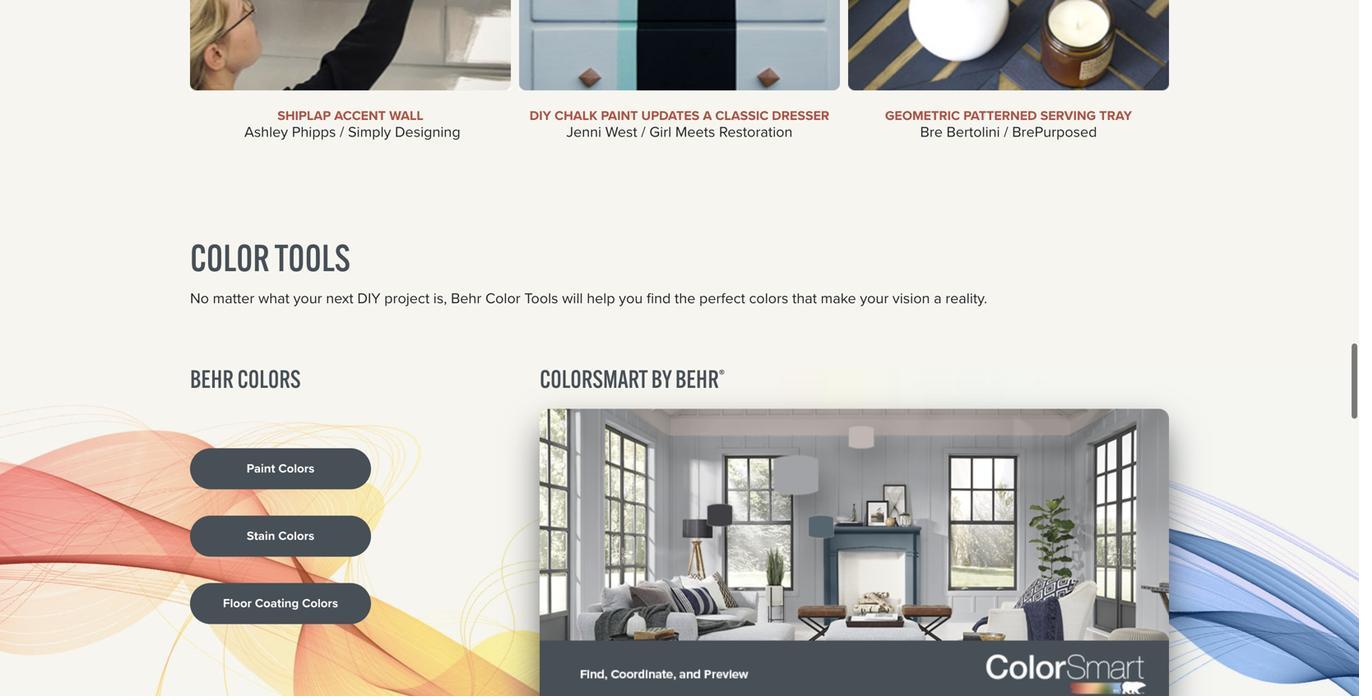 Task type: locate. For each thing, give the bounding box(es) containing it.
find
[[647, 288, 671, 309]]

bre
[[920, 121, 943, 143]]

next
[[326, 288, 354, 309]]

diy right the next at the top of page
[[357, 288, 381, 309]]

color
[[190, 235, 270, 281]]

ashley
[[244, 121, 288, 143]]

3 / from the left
[[1004, 121, 1008, 143]]

shiplap accent wall ashley phipps / simply designing
[[241, 106, 461, 143]]

floor coating colors link
[[190, 584, 371, 625]]

2 your from the left
[[860, 288, 889, 309]]

meets
[[675, 121, 715, 143]]

stain colors
[[247, 528, 314, 546]]

will
[[562, 288, 583, 309]]

0 horizontal spatial behr
[[190, 364, 234, 395]]

that
[[792, 288, 817, 309]]

no
[[190, 288, 209, 309]]

bertolini
[[947, 121, 1000, 143]]

floor
[[223, 595, 252, 613]]

colors
[[278, 460, 315, 478], [278, 528, 314, 546], [302, 595, 338, 613]]

your
[[293, 288, 322, 309], [860, 288, 889, 309]]

diy chalk paint updates a classic dresser jenni west / girl meets restoration
[[530, 106, 830, 143]]

a
[[703, 106, 712, 125]]

a women painting a wall with a roller image
[[190, 0, 511, 90]]

your left the next at the top of page
[[293, 288, 322, 309]]

colors
[[237, 364, 301, 395]]

0 horizontal spatial /
[[340, 121, 344, 143]]

colors right stain
[[278, 528, 314, 546]]

colors for stain colors
[[278, 528, 314, 546]]

/ left girl
[[641, 121, 646, 143]]

is,
[[433, 288, 447, 309]]

/ inside geometric patterned serving tray bre bertolini / brepurposed
[[1004, 121, 1008, 143]]

coating
[[255, 595, 299, 613]]

patterned
[[964, 106, 1037, 125]]

0 horizontal spatial diy
[[357, 288, 381, 309]]

1 horizontal spatial /
[[641, 121, 646, 143]]

colors right coating
[[302, 595, 338, 613]]

/
[[340, 121, 344, 143], [641, 121, 646, 143], [1004, 121, 1008, 143]]

a
[[934, 288, 942, 309]]

1 vertical spatial diy
[[357, 288, 381, 309]]

behr right the by
[[675, 364, 719, 395]]

you
[[619, 288, 643, 309]]

simply
[[348, 121, 391, 143]]

restoration
[[719, 121, 793, 143]]

shiplap
[[278, 106, 331, 125]]

2 / from the left
[[641, 121, 646, 143]]

1 horizontal spatial behr
[[675, 364, 719, 395]]

tools
[[524, 288, 558, 309]]

2 horizontal spatial /
[[1004, 121, 1008, 143]]

diy
[[530, 106, 551, 125], [357, 288, 381, 309]]

0 horizontal spatial your
[[293, 288, 322, 309]]

paint colors link
[[190, 449, 371, 490]]

0 vertical spatial diy
[[530, 106, 551, 125]]

1 horizontal spatial your
[[860, 288, 889, 309]]

1 horizontal spatial diy
[[530, 106, 551, 125]]

your right make on the right top
[[860, 288, 889, 309]]

what
[[258, 288, 290, 309]]

1 / from the left
[[340, 121, 344, 143]]

behr left colors
[[190, 364, 234, 395]]

diy left chalk
[[530, 106, 551, 125]]

the
[[675, 288, 696, 309]]

a tea cup and a small vase and a white candle on a table image
[[848, 0, 1169, 90]]

0 vertical spatial colors
[[278, 460, 315, 478]]

/ left simply
[[340, 121, 344, 143]]

diy inside color tools no matter what your next diy project  is, behr color tools will help you find the perfect colors that make your vision a reality.
[[357, 288, 381, 309]]

brepurposed
[[1012, 121, 1097, 143]]

tray
[[1100, 106, 1132, 125]]

2 behr from the left
[[675, 364, 719, 395]]

colors right paint
[[278, 460, 315, 478]]

/ right the bertolini
[[1004, 121, 1008, 143]]

colors for paint colors
[[278, 460, 315, 478]]

behr
[[190, 364, 234, 395], [675, 364, 719, 395]]

color tools no matter what your next diy project  is, behr color tools will help you find the perfect colors that make your vision a reality.
[[190, 235, 988, 309]]

1 vertical spatial colors
[[278, 528, 314, 546]]



Task type: describe. For each thing, give the bounding box(es) containing it.
behr colors
[[190, 364, 301, 395]]

girl
[[650, 121, 672, 143]]

jenni
[[567, 121, 602, 143]]

colorsmart by behr ®
[[540, 364, 725, 395]]

/ inside shiplap accent wall ashley phipps / simply designing
[[340, 121, 344, 143]]

serving
[[1041, 106, 1096, 125]]

paint
[[247, 460, 275, 478]]

colors
[[749, 288, 789, 309]]

updates
[[641, 106, 700, 125]]

geometric patterned serving tray bre bertolini / brepurposed
[[885, 106, 1132, 143]]

wall
[[389, 106, 424, 125]]

reality.
[[946, 288, 988, 309]]

accent
[[334, 106, 386, 125]]

matter
[[213, 288, 255, 309]]

diy chalk paint updates a classic dresser link
[[530, 106, 830, 125]]

colorsmart
[[540, 364, 648, 395]]

project
[[384, 288, 430, 309]]

designing
[[395, 121, 461, 143]]

help
[[587, 288, 615, 309]]

paint
[[601, 106, 638, 125]]

geometric patterned serving tray link
[[885, 106, 1132, 125]]

perfect
[[699, 288, 745, 309]]

paint colors
[[247, 460, 315, 478]]

chalk
[[555, 106, 598, 125]]

2 vertical spatial colors
[[302, 595, 338, 613]]

color
[[485, 288, 521, 309]]

geometric
[[885, 106, 960, 125]]

classic
[[715, 106, 769, 125]]

1 your from the left
[[293, 288, 322, 309]]

west
[[605, 121, 637, 143]]

1 behr from the left
[[190, 364, 234, 395]]

by
[[651, 364, 672, 395]]

tools
[[274, 235, 350, 281]]

shiplap accent wall link
[[278, 106, 424, 125]]

a drawer in front of a brick wall image
[[519, 0, 840, 90]]

/ inside "diy chalk paint updates a classic dresser jenni west / girl meets restoration"
[[641, 121, 646, 143]]

behr
[[451, 288, 482, 309]]

creative image of colorsmart. image
[[540, 409, 1169, 697]]

dresser
[[772, 106, 830, 125]]

make
[[821, 288, 856, 309]]

stain colors link
[[190, 516, 371, 557]]

phipps
[[292, 121, 336, 143]]

floor coating colors
[[223, 595, 338, 613]]

vision
[[893, 288, 930, 309]]

diy inside "diy chalk paint updates a classic dresser jenni west / girl meets restoration"
[[530, 106, 551, 125]]

stain
[[247, 528, 275, 546]]

®
[[719, 366, 725, 385]]



Task type: vqa. For each thing, say whether or not it's contained in the screenshot.
Colors for Paint Colors
yes



